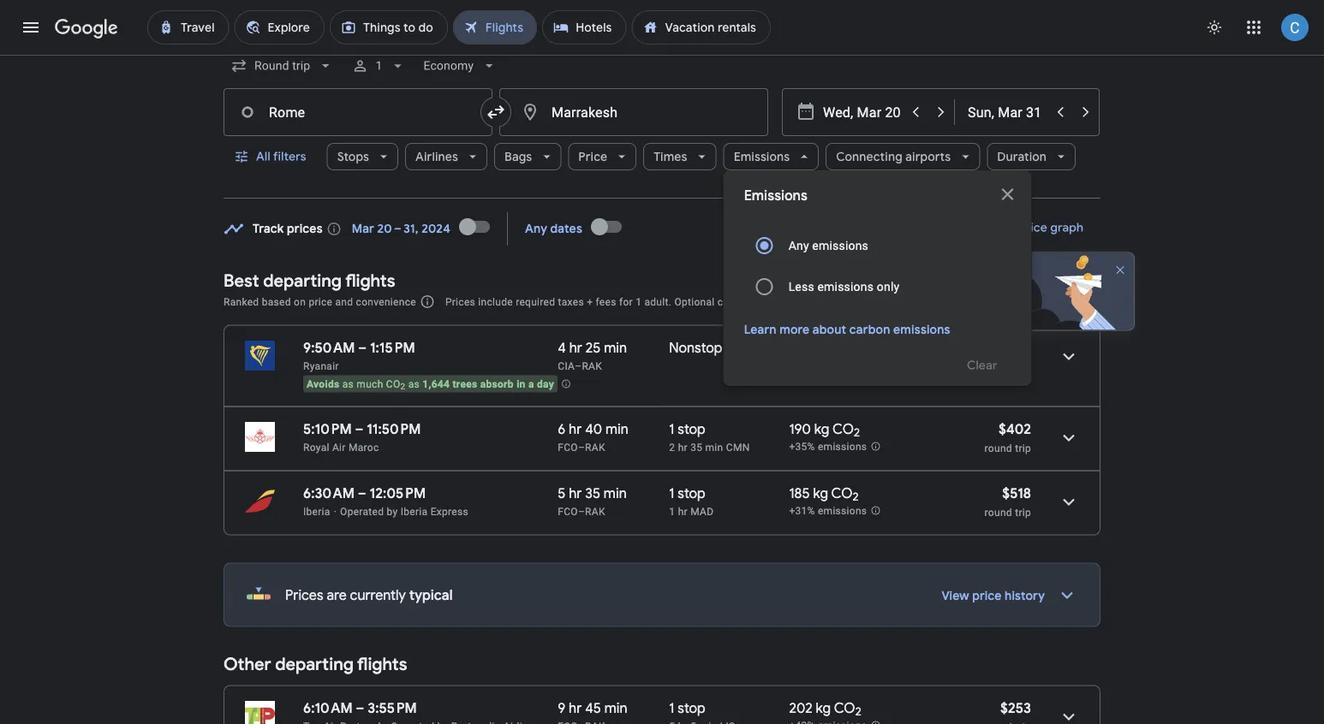 Task type: describe. For each thing, give the bounding box(es) containing it.
min for 6 hr 40 min
[[606, 421, 629, 438]]

hr inside 1 stop 1 hr mad
[[678, 506, 688, 518]]

maroc
[[349, 442, 379, 454]]

2024 for mar 20 – 31, 2024
[[422, 222, 451, 237]]

Departure time: 5:10 PM. text field
[[303, 421, 352, 438]]

bags
[[505, 149, 532, 165]]

5:10 pm
[[303, 421, 352, 438]]

3:55 pm
[[368, 700, 417, 718]]

1 for 1 stop
[[670, 700, 675, 718]]

much
[[357, 378, 383, 390]]

Departure time: 6:10 AM. text field
[[303, 700, 353, 718]]

min inside the total duration 9 hr 45 min. element
[[605, 700, 628, 718]]

9
[[558, 700, 566, 718]]

all filters button
[[224, 136, 320, 177]]

Departure time: 9:50 AM. text field
[[303, 339, 355, 357]]

taxes
[[558, 296, 584, 308]]

mar 19 – 29, 2024
[[862, 265, 966, 296]]

253 US dollars text field
[[1001, 700, 1032, 718]]

air
[[332, 442, 346, 454]]

$402 round trip
[[985, 421, 1032, 455]]

price button
[[568, 136, 637, 177]]

11:50 pm
[[367, 421, 421, 438]]

mad
[[691, 506, 714, 518]]

$213
[[1003, 339, 1032, 357]]

currently
[[350, 587, 406, 605]]

emissions down passenger assistance button
[[894, 322, 951, 338]]

best
[[224, 270, 259, 292]]

2 for 9 hr 45 min
[[856, 705, 862, 720]]

+31% emissions
[[790, 506, 867, 518]]

1 as from the left
[[343, 378, 354, 390]]

1 stop 2 hr 35 min cmn
[[670, 421, 750, 454]]

1 stop flight. element for 5 hr 35 min
[[670, 485, 706, 505]]

stop for 1 stop
[[678, 700, 706, 718]]

$518
[[1003, 485, 1032, 503]]

avoids as much co2 as 1644 trees absorb in a day. learn more about this calculation. image
[[561, 379, 572, 389]]

2 and from the left
[[759, 296, 777, 308]]

price for price graph
[[1019, 220, 1048, 236]]

+31%
[[790, 506, 815, 518]]

for inside find the best price region
[[890, 282, 912, 296]]

stop for 1 stop 2 hr 35 min cmn
[[678, 421, 706, 438]]

114
[[790, 339, 808, 357]]

leaves giovan battista pastine international airport at 9:50 am on wednesday, march 20 and arrives at marrakesh menara airport at 1:15 pm on wednesday, march 20. element
[[303, 339, 415, 357]]

1 iberia from the left
[[303, 506, 330, 518]]

assistance
[[931, 296, 983, 308]]

layover (1 of 1) is a 2 hr 35 min layover at casablanca mohammed v international airport in casablanca. element
[[670, 441, 781, 455]]

2 as from the left
[[408, 378, 420, 390]]

connecting airports
[[836, 149, 951, 165]]

may
[[824, 296, 844, 308]]

1 fees from the left
[[596, 296, 617, 308]]

are
[[327, 587, 347, 605]]

114 kg co
[[790, 339, 851, 357]]

stop for 1 stop 1 hr mad
[[678, 485, 706, 503]]

a
[[529, 378, 534, 390]]

co for 202 kg co 2
[[834, 700, 856, 718]]

close dialog image
[[998, 184, 1019, 205]]

sort by: button
[[1022, 286, 1101, 317]]

Return text field
[[968, 89, 1047, 135]]

airports
[[906, 149, 951, 165]]

typical
[[409, 587, 453, 605]]

on
[[294, 296, 306, 308]]

 image inside main content
[[334, 506, 337, 518]]

round for $402
[[985, 443, 1013, 455]]

1 stop 1 hr mad
[[670, 485, 714, 518]]

12:05 pm
[[370, 485, 426, 503]]

round trip
[[985, 361, 1032, 373]]

$402
[[999, 421, 1032, 438]]

kg for 185
[[814, 485, 829, 503]]

any for any emissions
[[789, 239, 810, 253]]

kg for 190
[[815, 421, 830, 438]]

1,644
[[423, 378, 450, 390]]

graph
[[1051, 220, 1084, 236]]

learn more about ranking image
[[420, 294, 435, 310]]

stops
[[337, 149, 369, 165]]

2 fees from the left
[[800, 296, 821, 308]]

total duration 9 hr 45 min. element
[[558, 700, 670, 720]]

best departing flights
[[224, 270, 396, 292]]

0 horizontal spatial for
[[619, 296, 633, 308]]

learn
[[744, 322, 777, 338]]

flights for best departing flights
[[345, 270, 396, 292]]

1 vertical spatial price
[[973, 589, 1002, 605]]

20 – 31,
[[377, 222, 419, 237]]

prices include required taxes + fees for 1 adult. optional charges and bag fees may apply. passenger assistance
[[445, 296, 983, 308]]

other departing flights
[[224, 654, 407, 676]]

bags button
[[494, 136, 562, 177]]

by:
[[1056, 294, 1074, 309]]

leaves leonardo da vinci–fiumicino airport at 6:30 am on wednesday, march 20 and arrives at marrakesh menara airport at 12:05 pm on wednesday, march 20. element
[[303, 485, 426, 503]]

price graph button
[[974, 213, 1098, 243]]

35 inside 1 stop 2 hr 35 min cmn
[[691, 442, 703, 454]]

190 kg co 2
[[790, 421, 860, 441]]

min for 4 hr 25 min
[[604, 339, 627, 357]]

Departure time: 6:30 AM. text field
[[303, 485, 355, 503]]

connecting airports button
[[826, 136, 981, 177]]

co for 114 kg co
[[830, 339, 851, 357]]

5
[[558, 485, 566, 503]]

1 and from the left
[[335, 296, 353, 308]]

Arrival time: 12:05 PM. text field
[[370, 485, 426, 503]]

main menu image
[[21, 17, 41, 38]]

learn more about tracked prices image
[[326, 222, 342, 237]]

min for 5 hr 35 min
[[604, 485, 627, 503]]

flight details. leaves leonardo da vinci–fiumicino airport at 6:10 am on wednesday, march 20 and arrives at marrakesh menara airport at 3:55 pm on wednesday, march 20. image
[[1049, 697, 1090, 725]]

charges
[[718, 296, 756, 308]]

4
[[558, 339, 566, 357]]

cmn
[[726, 442, 750, 454]]

history
[[1005, 589, 1045, 605]]

2 inside avoids as much co 2 as 1,644 trees absorb in a day
[[401, 382, 406, 392]]

ryanair
[[303, 360, 339, 372]]

1 for 1 stop 1 hr mad
[[670, 485, 675, 503]]

sort by:
[[1029, 294, 1074, 309]]

518 US dollars text field
[[1003, 485, 1032, 503]]

learn more about carbon emissions
[[744, 322, 951, 338]]

emissions button
[[724, 136, 819, 177]]

emissions for +35% emissions
[[818, 441, 867, 453]]

leaves leonardo da vinci–fiumicino airport at 5:10 pm on wednesday, march 20 and arrives at marrakesh menara airport at 11:50 pm on wednesday, march 20. element
[[303, 421, 421, 438]]

402 US dollars text field
[[999, 421, 1032, 438]]

rak for 25
[[582, 360, 602, 372]]

9 hr 45 min
[[558, 700, 628, 718]]

departing for other
[[275, 654, 354, 676]]

6:10 am – 3:55 pm
[[303, 700, 417, 718]]

avoids
[[307, 378, 340, 390]]

Arrival time: 3:55 PM. text field
[[368, 700, 417, 718]]

emissions for any emissions
[[813, 239, 869, 253]]

2024 for mar 19 – 29, 2024
[[862, 282, 890, 296]]

optional
[[675, 296, 715, 308]]

+35%
[[790, 441, 815, 453]]

Departure text field
[[823, 89, 902, 135]]

any emissions
[[789, 239, 869, 253]]

absorb
[[481, 378, 514, 390]]

– inside the 4 hr 25 min cia – rak
[[575, 360, 582, 372]]

trip for $402
[[1016, 443, 1032, 455]]

round for $518
[[985, 507, 1013, 519]]

25
[[586, 339, 601, 357]]

leaves leonardo da vinci–fiumicino airport at 6:10 am on wednesday, march 20 and arrives at marrakesh menara airport at 3:55 pm on wednesday, march 20. element
[[303, 700, 417, 718]]

day
[[537, 378, 554, 390]]

1 round from the top
[[985, 361, 1013, 373]]

duration
[[998, 149, 1047, 165]]

rak for 40
[[585, 442, 606, 454]]

2 for 6 hr 40 min
[[854, 426, 860, 441]]

operated by iberia express
[[340, 506, 469, 518]]

ranked
[[224, 296, 259, 308]]

1 button
[[345, 45, 413, 87]]

19 – 29,
[[923, 265, 966, 279]]

– inside 9:50 am – 1:15 pm ryanair
[[358, 339, 367, 357]]

trip for $518
[[1016, 507, 1032, 519]]

royal
[[303, 442, 330, 454]]

nonstop flight. element
[[670, 339, 723, 359]]

40
[[585, 421, 603, 438]]

co inside avoids as much co 2 as 1,644 trees absorb in a day
[[386, 378, 401, 390]]



Task type: vqa. For each thing, say whether or not it's contained in the screenshot.
Search by image
no



Task type: locate. For each thing, give the bounding box(es) containing it.
price inside 'popup button'
[[579, 149, 608, 165]]

2024 inside mar 19 – 29, 2024
[[862, 282, 890, 296]]

2 for 5 hr 35 min
[[853, 490, 859, 505]]

fees right +
[[596, 296, 617, 308]]

as left much
[[343, 378, 354, 390]]

min right the 25
[[604, 339, 627, 357]]

kg inside "202 kg co 2"
[[816, 700, 831, 718]]

co right much
[[386, 378, 401, 390]]

any inside find the best price region
[[525, 222, 548, 237]]

co right the "202" at bottom right
[[834, 700, 856, 718]]

2 up 1 stop 1 hr mad
[[670, 442, 676, 454]]

change appearance image
[[1194, 7, 1236, 48]]

1 vertical spatial flights
[[357, 654, 407, 676]]

hr left mad
[[678, 506, 688, 518]]

other
[[224, 654, 271, 676]]

2 inside 1 stop 2 hr 35 min cmn
[[670, 442, 676, 454]]

1 horizontal spatial mar
[[898, 265, 920, 279]]

0 vertical spatial 2024
[[422, 222, 451, 237]]

stop inside 1 stop 1 hr mad
[[678, 485, 706, 503]]

min inside 1 stop 2 hr 35 min cmn
[[706, 442, 724, 454]]

stop up mad
[[678, 485, 706, 503]]

any left dates
[[525, 222, 548, 237]]

any inside emissions option group
[[789, 239, 810, 253]]

and down best departing flights
[[335, 296, 353, 308]]

kg inside 190 kg co 2
[[815, 421, 830, 438]]

swap origin and destination. image
[[486, 102, 506, 123]]

kg for 114
[[812, 339, 827, 357]]

co for 190 kg co 2
[[833, 421, 854, 438]]

ranked based on price and convenience
[[224, 296, 416, 308]]

any dates
[[525, 222, 583, 237]]

1 horizontal spatial for
[[890, 282, 912, 296]]

1 vertical spatial stop
[[678, 485, 706, 503]]

mar for 19 – 29,
[[898, 265, 920, 279]]

1 vertical spatial fco
[[558, 506, 578, 518]]

0 vertical spatial 35
[[691, 442, 703, 454]]

min inside 6 hr 40 min fco – rak
[[606, 421, 629, 438]]

1 vertical spatial mar
[[898, 265, 920, 279]]

times
[[654, 149, 688, 165]]

1 stop flight. element for 9 hr 45 min
[[670, 700, 706, 720]]

hr for 9 hr 45 min
[[569, 700, 582, 718]]

1 vertical spatial price
[[1019, 220, 1048, 236]]

0 vertical spatial rak
[[582, 360, 602, 372]]

passenger assistance button
[[878, 296, 983, 308]]

required
[[516, 296, 555, 308]]

2 vertical spatial 1 stop flight. element
[[670, 700, 706, 720]]

0 vertical spatial emissions
[[734, 149, 790, 165]]

hr right 9
[[569, 700, 582, 718]]

hr inside 6 hr 40 min fco – rak
[[569, 421, 582, 438]]

co up +31% emissions
[[832, 485, 853, 503]]

hr inside 1 stop 2 hr 35 min cmn
[[678, 442, 688, 454]]

2 fco from the top
[[558, 506, 578, 518]]

emissions option group
[[744, 225, 1012, 308]]

trip down $402 on the right bottom of the page
[[1016, 443, 1032, 455]]

2 inside 185 kg co 2
[[853, 490, 859, 505]]

Arrival time: 11:50 PM. text field
[[367, 421, 421, 438]]

rak down 40
[[585, 442, 606, 454]]

min right '45'
[[605, 700, 628, 718]]

fco down 6
[[558, 442, 578, 454]]

0 horizontal spatial any
[[525, 222, 548, 237]]

flights up the 3:55 pm text field
[[357, 654, 407, 676]]

1
[[376, 59, 382, 73], [636, 296, 642, 308], [670, 421, 675, 438], [670, 485, 675, 503], [670, 506, 676, 518], [670, 700, 675, 718]]

2 vertical spatial trip
[[1016, 507, 1032, 519]]

stops button
[[327, 136, 399, 177]]

1 vertical spatial any
[[789, 239, 810, 253]]

1 stop flight. element for 6 hr 40 min
[[670, 421, 706, 441]]

trip down $213
[[1016, 361, 1032, 373]]

price graph
[[1019, 220, 1084, 236]]

fco inside 5 hr 35 min fco – rak
[[558, 506, 578, 518]]

0 horizontal spatial iberia
[[303, 506, 330, 518]]

flight details. leaves leonardo da vinci–fiumicino airport at 6:30 am on wednesday, march 20 and arrives at marrakesh menara airport at 12:05 pm on wednesday, march 20. image
[[1049, 482, 1090, 523]]

1 vertical spatial 1 stop flight. element
[[670, 485, 706, 505]]

1 horizontal spatial price
[[1019, 220, 1048, 236]]

emissions down emissions 'popup button'
[[744, 187, 808, 205]]

9:50 am
[[303, 339, 355, 357]]

3 1 stop flight. element from the top
[[670, 700, 706, 720]]

0 vertical spatial mar
[[352, 222, 374, 237]]

35 right 5
[[585, 485, 601, 503]]

1 horizontal spatial price
[[973, 589, 1002, 605]]

view
[[942, 589, 970, 605]]

1 horizontal spatial 2024
[[862, 282, 890, 296]]

0 horizontal spatial and
[[335, 296, 353, 308]]

price left graph
[[1019, 220, 1048, 236]]

1 for 1
[[376, 59, 382, 73]]

5 hr 35 min fco – rak
[[558, 485, 627, 518]]

less emissions only
[[789, 280, 900, 294]]

co inside "202 kg co 2"
[[834, 700, 856, 718]]

iberia
[[303, 506, 330, 518], [401, 506, 428, 518]]

1 horizontal spatial 35
[[691, 442, 703, 454]]

apply.
[[847, 296, 875, 308]]

fco down 5
[[558, 506, 578, 518]]

co for 185 kg co 2
[[832, 485, 853, 503]]

0 vertical spatial prices
[[445, 296, 476, 308]]

1 stop
[[670, 700, 706, 718]]

hr for 4 hr 25 min cia – rak
[[570, 339, 583, 357]]

stop
[[678, 421, 706, 438], [678, 485, 706, 503], [678, 700, 706, 718]]

1 vertical spatial emissions
[[744, 187, 808, 205]]

0 vertical spatial flights
[[345, 270, 396, 292]]

rak inside 5 hr 35 min fco – rak
[[585, 506, 606, 518]]

and left bag
[[759, 296, 777, 308]]

flights up 'convenience'
[[345, 270, 396, 292]]

iberia right by
[[401, 506, 428, 518]]

main content
[[224, 207, 1153, 725]]

about
[[813, 322, 847, 338]]

total duration 6 hr 40 min. element
[[558, 421, 670, 441]]

emissions down 190 kg co 2
[[818, 441, 867, 453]]

1 vertical spatial 35
[[585, 485, 601, 503]]

convenience
[[356, 296, 416, 308]]

mar right the learn more about tracked prices icon
[[352, 222, 374, 237]]

fees down less
[[800, 296, 821, 308]]

fco for 6
[[558, 442, 578, 454]]

emissions for +31% emissions
[[818, 506, 867, 518]]

None field
[[224, 51, 341, 81], [417, 51, 505, 81], [224, 51, 341, 81], [417, 51, 505, 81]]

avoids as much co 2 as 1,644 trees absorb in a day
[[307, 378, 554, 392]]

kg right 114
[[812, 339, 827, 357]]

kg up +31% emissions
[[814, 485, 829, 503]]

prices left are
[[285, 587, 324, 605]]

hr inside the 4 hr 25 min cia – rak
[[570, 339, 583, 357]]

round inside $518 round trip
[[985, 507, 1013, 519]]

1 stop flight. element
[[670, 421, 706, 441], [670, 485, 706, 505], [670, 700, 706, 720]]

35 left cmn
[[691, 442, 703, 454]]

track prices
[[253, 222, 323, 237]]

and
[[335, 296, 353, 308], [759, 296, 777, 308]]

airlines button
[[405, 136, 488, 177]]

3 trip from the top
[[1016, 507, 1032, 519]]

price inside button
[[1019, 220, 1048, 236]]

filters
[[273, 149, 306, 165]]

trip down 518 us dollars text field
[[1016, 507, 1032, 519]]

sort
[[1029, 294, 1054, 309]]

round down $213
[[985, 361, 1013, 373]]

min right 5
[[604, 485, 627, 503]]

total duration 4 hr 25 min. element
[[558, 339, 670, 359]]

iberia down departure time: 6:30 am. text box
[[303, 506, 330, 518]]

hr up 1 stop 1 hr mad
[[678, 442, 688, 454]]

any
[[525, 222, 548, 237], [789, 239, 810, 253]]

prices are currently typical
[[285, 587, 453, 605]]

departing up "on" at the left top of the page
[[263, 270, 342, 292]]

0 horizontal spatial price
[[579, 149, 608, 165]]

2 inside 190 kg co 2
[[854, 426, 860, 441]]

0 vertical spatial round
[[985, 361, 1013, 373]]

6
[[558, 421, 566, 438]]

5:10 pm – 11:50 pm royal air maroc
[[303, 421, 421, 454]]

0 horizontal spatial prices
[[285, 587, 324, 605]]

rak inside the 4 hr 25 min cia – rak
[[582, 360, 602, 372]]

stop right the total duration 9 hr 45 min. element
[[678, 700, 706, 718]]

0 horizontal spatial as
[[343, 378, 354, 390]]

Arrival time: 1:15 PM. text field
[[370, 339, 415, 357]]

2 round from the top
[[985, 443, 1013, 455]]

price right bags popup button at left
[[579, 149, 608, 165]]

prices for prices include required taxes + fees for 1 adult. optional charges and bag fees may apply. passenger assistance
[[445, 296, 476, 308]]

rak inside 6 hr 40 min fco – rak
[[585, 442, 606, 454]]

close image
[[1114, 263, 1128, 277]]

co
[[830, 339, 851, 357], [386, 378, 401, 390], [833, 421, 854, 438], [832, 485, 853, 503], [834, 700, 856, 718]]

co inside 185 kg co 2
[[832, 485, 853, 503]]

fco inside 6 hr 40 min fco – rak
[[558, 442, 578, 454]]

departing up 6:10 am at the left bottom of page
[[275, 654, 354, 676]]

3 stop from the top
[[678, 700, 706, 718]]

kg right the "202" at bottom right
[[816, 700, 831, 718]]

+35% emissions
[[790, 441, 867, 453]]

1 fco from the top
[[558, 442, 578, 454]]

min right 40
[[606, 421, 629, 438]]

layover (1 of 1) is a 1 hr layover at adolfo suárez madrid–barajas airport in madrid. element
[[670, 505, 781, 519]]

more
[[780, 322, 810, 338]]

1 horizontal spatial any
[[789, 239, 810, 253]]

emissions up "may"
[[818, 280, 874, 294]]

1 horizontal spatial and
[[759, 296, 777, 308]]

any up less
[[789, 239, 810, 253]]

1 horizontal spatial prices
[[445, 296, 476, 308]]

kg up +35% emissions
[[815, 421, 830, 438]]

1 vertical spatial rak
[[585, 442, 606, 454]]

0 vertical spatial departing
[[263, 270, 342, 292]]

0 vertical spatial trip
[[1016, 361, 1032, 373]]

0 horizontal spatial price
[[309, 296, 333, 308]]

2 vertical spatial round
[[985, 507, 1013, 519]]

hr inside 5 hr 35 min fco – rak
[[569, 485, 582, 503]]

hr right the 4
[[570, 339, 583, 357]]

$518 round trip
[[985, 485, 1032, 519]]

as left "1,644"
[[408, 378, 420, 390]]

prices
[[287, 222, 323, 237]]

view price history
[[942, 589, 1045, 605]]

hr right 5
[[569, 485, 582, 503]]

2 vertical spatial rak
[[585, 506, 606, 518]]

round down $402 on the right bottom of the page
[[985, 443, 1013, 455]]

0 vertical spatial any
[[525, 222, 548, 237]]

round
[[985, 361, 1013, 373], [985, 443, 1013, 455], [985, 507, 1013, 519]]

stop up 'layover (1 of 1) is a 2 hr 35 min layover at casablanca mohammed v international airport in casablanca.' element
[[678, 421, 706, 438]]

1 horizontal spatial iberia
[[401, 506, 428, 518]]

total duration 5 hr 35 min. element
[[558, 485, 670, 505]]

rak down the 25
[[582, 360, 602, 372]]

0 vertical spatial price
[[579, 149, 608, 165]]

 image
[[334, 506, 337, 518]]

co down learn more about carbon emissions
[[830, 339, 851, 357]]

2 iberia from the left
[[401, 506, 428, 518]]

–
[[358, 339, 367, 357], [575, 360, 582, 372], [355, 421, 364, 438], [578, 442, 585, 454], [358, 485, 367, 503], [578, 506, 585, 518], [356, 700, 365, 718]]

1 vertical spatial 2024
[[862, 282, 890, 296]]

1 inside popup button
[[376, 59, 382, 73]]

main content containing best departing flights
[[224, 207, 1153, 725]]

prices right learn more about ranking 'image'
[[445, 296, 476, 308]]

co inside 190 kg co 2
[[833, 421, 854, 438]]

in
[[517, 378, 526, 390]]

bag fees button
[[780, 296, 821, 308]]

$253
[[1001, 700, 1032, 718]]

1 stop from the top
[[678, 421, 706, 438]]

0 vertical spatial 1 stop flight. element
[[670, 421, 706, 441]]

dates
[[551, 222, 583, 237]]

kg
[[812, 339, 827, 357], [815, 421, 830, 438], [814, 485, 829, 503], [816, 700, 831, 718]]

passenger
[[878, 296, 929, 308]]

3 round from the top
[[985, 507, 1013, 519]]

emissions inside 'popup button'
[[734, 149, 790, 165]]

hr for 5 hr 35 min fco – rak
[[569, 485, 582, 503]]

flight details. leaves giovan battista pastine international airport at 9:50 am on wednesday, march 20 and arrives at marrakesh menara airport at 1:15 pm on wednesday, march 20. image
[[1049, 336, 1090, 377]]

round down 518 us dollars text field
[[985, 507, 1013, 519]]

2 stop from the top
[[678, 485, 706, 503]]

0 vertical spatial stop
[[678, 421, 706, 438]]

rak down 'total duration 5 hr 35 min.' element
[[585, 506, 606, 518]]

1 vertical spatial departing
[[275, 654, 354, 676]]

mar inside mar 19 – 29, 2024
[[898, 265, 920, 279]]

times button
[[644, 136, 717, 177]]

1 1 stop flight. element from the top
[[670, 421, 706, 441]]

stop inside 1 stop 2 hr 35 min cmn
[[678, 421, 706, 438]]

fco for 5
[[558, 506, 578, 518]]

rak for 35
[[585, 506, 606, 518]]

trip inside $518 round trip
[[1016, 507, 1032, 519]]

min inside the 4 hr 25 min cia – rak
[[604, 339, 627, 357]]

None text field
[[500, 88, 769, 136]]

0 vertical spatial price
[[309, 296, 333, 308]]

2 1 stop flight. element from the top
[[670, 485, 706, 505]]

emissions
[[734, 149, 790, 165], [744, 187, 808, 205]]

all filters
[[256, 149, 306, 165]]

None text field
[[224, 88, 493, 136]]

emissions for less emissions only
[[818, 280, 874, 294]]

price right "on" at the left top of the page
[[309, 296, 333, 308]]

emissions up less emissions only
[[813, 239, 869, 253]]

None search field
[[224, 45, 1101, 386]]

1 inside 1 stop 2 hr 35 min cmn
[[670, 421, 675, 438]]

9:50 am – 1:15 pm ryanair
[[303, 339, 415, 372]]

2 up +31% emissions
[[853, 490, 859, 505]]

2 vertical spatial stop
[[678, 700, 706, 718]]

price
[[309, 296, 333, 308], [973, 589, 1002, 605]]

– inside 5 hr 35 min fco – rak
[[578, 506, 585, 518]]

2 trip from the top
[[1016, 443, 1032, 455]]

connecting
[[836, 149, 903, 165]]

hr right 6
[[569, 421, 582, 438]]

fco
[[558, 442, 578, 454], [558, 506, 578, 518]]

– inside 5:10 pm – 11:50 pm royal air maroc
[[355, 421, 364, 438]]

round inside $402 round trip
[[985, 443, 1013, 455]]

1 horizontal spatial as
[[408, 378, 420, 390]]

none search field containing emissions
[[224, 45, 1101, 386]]

+
[[587, 296, 593, 308]]

2 up +35% emissions
[[854, 426, 860, 441]]

0 horizontal spatial 2024
[[422, 222, 451, 237]]

bag
[[780, 296, 798, 308]]

– inside 6 hr 40 min fco – rak
[[578, 442, 585, 454]]

2 right much
[[401, 382, 406, 392]]

6:10 am
[[303, 700, 353, 718]]

mar up only
[[898, 265, 920, 279]]

35 inside 5 hr 35 min fco – rak
[[585, 485, 601, 503]]

2 right the "202" at bottom right
[[856, 705, 862, 720]]

0 horizontal spatial 35
[[585, 485, 601, 503]]

rak
[[582, 360, 602, 372], [585, 442, 606, 454], [585, 506, 606, 518]]

hr for 6 hr 40 min fco – rak
[[569, 421, 582, 438]]

adult.
[[645, 296, 672, 308]]

include
[[478, 296, 513, 308]]

1 for 1 stop 2 hr 35 min cmn
[[670, 421, 675, 438]]

202
[[790, 700, 813, 718]]

min left cmn
[[706, 442, 724, 454]]

mar for 20 – 31,
[[352, 222, 374, 237]]

co up +35% emissions
[[833, 421, 854, 438]]

flights for other departing flights
[[357, 654, 407, 676]]

trip inside $402 round trip
[[1016, 443, 1032, 455]]

1 trip from the top
[[1016, 361, 1032, 373]]

1 vertical spatial trip
[[1016, 443, 1032, 455]]

departing for best
[[263, 270, 342, 292]]

any for any dates
[[525, 222, 548, 237]]

2 inside "202 kg co 2"
[[856, 705, 862, 720]]

emissions down 185 kg co 2
[[818, 506, 867, 518]]

prices for prices are currently typical
[[285, 587, 324, 605]]

price right view
[[973, 589, 1002, 605]]

all
[[256, 149, 271, 165]]

min inside 5 hr 35 min fco – rak
[[604, 485, 627, 503]]

6:30 am
[[303, 485, 355, 503]]

0 vertical spatial fco
[[558, 442, 578, 454]]

0 horizontal spatial fees
[[596, 296, 617, 308]]

learn more about carbon emissions link
[[744, 322, 951, 338]]

duration button
[[987, 136, 1076, 177]]

emissions right times popup button
[[734, 149, 790, 165]]

kg for 202
[[816, 700, 831, 718]]

1 horizontal spatial fees
[[800, 296, 821, 308]]

0 horizontal spatial mar
[[352, 222, 374, 237]]

track
[[253, 222, 284, 237]]

202 kg co 2
[[790, 700, 862, 720]]

1 vertical spatial round
[[985, 443, 1013, 455]]

flight details. leaves leonardo da vinci–fiumicino airport at 5:10 pm on wednesday, march 20 and arrives at marrakesh menara airport at 11:50 pm on wednesday, march 20. image
[[1049, 418, 1090, 459]]

kg inside 185 kg co 2
[[814, 485, 829, 503]]

1 vertical spatial prices
[[285, 587, 324, 605]]

view price history image
[[1047, 575, 1088, 617]]

price for price
[[579, 149, 608, 165]]

find the best price region
[[224, 207, 1153, 331]]

less
[[789, 280, 815, 294]]



